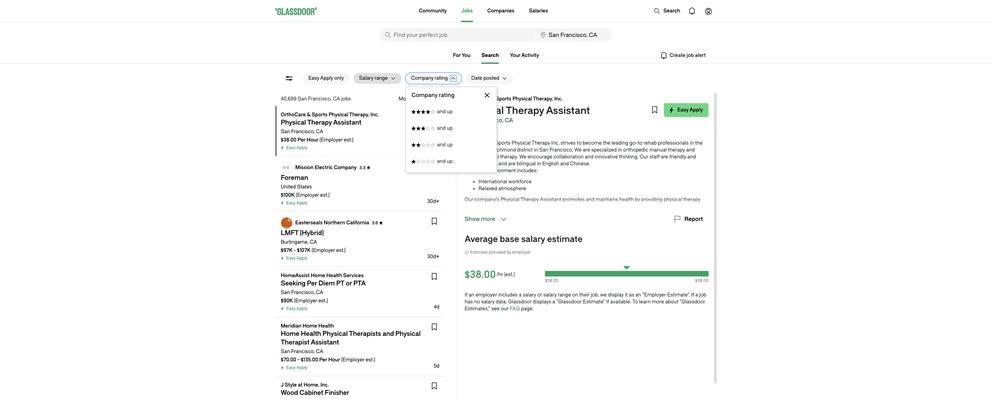 Task type: vqa. For each thing, say whether or not it's contained in the screenshot.
Overall
no



Task type: locate. For each thing, give the bounding box(es) containing it.
sports down 40,699 san francisco, ca jobs
[[312, 112, 328, 118]]

manual inside orthocare & sports physical therapy inc. strives to become the leading go-to rehab professionals in the sunset and richmond district in san francisco. we are specialized in orthopedic manual therapy and sports physical therapy. we encourage collaboration and innovative thinking. our staff are friendly and approachable, and are bilingual in english and chinese. our work environment includes:
[[650, 147, 667, 153]]

orthocare inside jobs list element
[[281, 112, 306, 118]]

more
[[481, 216, 496, 222], [652, 299, 665, 305]]

easy apply for san francisco, ca $90k (employer est.)
[[287, 306, 308, 311]]

san down 40,699
[[281, 129, 290, 135]]

est.) inside burlingame, ca $97k - $107k (employer est.)
[[336, 248, 346, 253]]

1 horizontal spatial "glassdoor
[[680, 299, 706, 305]]

our up services
[[465, 197, 474, 203]]

home for meridian
[[303, 323, 317, 329]]

0 horizontal spatial patients,
[[555, 211, 575, 216]]

none field search keyword
[[380, 28, 535, 42]]

sports right close dropdown image
[[496, 96, 512, 102]]

1 vertical spatial range
[[558, 292, 571, 298]]

1 vertical spatial -
[[298, 357, 300, 363]]

average base salary estimate
[[465, 234, 583, 244]]

1 horizontal spatial per
[[320, 357, 327, 363]]

physical inside orthocare & sports physical therapy inc. strives to become the leading go-to rehab professionals in the sunset and richmond district in san francisco. we are specialized in orthopedic manual therapy and sports physical therapy. we encourage collaboration and innovative thinking. our staff are friendly and approachable, and are bilingual in english and chinese. our work environment includes:
[[481, 154, 499, 160]]

$38.00 up mission electric company logo
[[281, 137, 297, 143]]

our inside "our company's physical therapy assistant promotes and maintains health by providing physical therapy services under the supervision of a physical therapist, administers treatment programs for patients, assesses patient health by interviewing patients, performing physical examinations, and obtaining updating, and studying therapy histories. the ideal candidate should be able to work independently with excellent customer service mentality. fluency in chinese would be an advantage but not necessary. we promote evidence-based medicine in manual therapy and therapeutic exercise procedures. new graduate with a keen interest in orthopedic manual therapy is welcome to apply."
[[465, 197, 474, 203]]

0 horizontal spatial none field
[[380, 28, 535, 42]]

sports inside jobs list element
[[312, 112, 328, 118]]

medicine
[[524, 231, 546, 237]]

environment
[[487, 168, 516, 174]]

therapeutic
[[599, 231, 625, 237]]

francisco, up the orthocare & sports physical therapy, inc.
[[308, 96, 332, 102]]

1 vertical spatial per
[[320, 357, 327, 363]]

1 vertical spatial 30d+
[[428, 199, 440, 204]]

physical inside orthocare & sports physical therapy inc. strives to become the leading go-to rehab professionals in the sunset and richmond district in san francisco. we are specialized in orthopedic manual therapy and sports physical therapy. we encourage collaboration and innovative thinking. our staff are friendly and approachable, and are bilingual in english and chinese. our work environment includes:
[[512, 140, 531, 146]]

0 horizontal spatial ★
[[367, 165, 371, 170]]

0 horizontal spatial are
[[509, 161, 516, 167]]

2 vertical spatial 30d+
[[428, 254, 440, 260]]

- right $70.00
[[298, 357, 300, 363]]

(employer inside san francisco, ca $38.00 per hour (employer est.)
[[320, 137, 343, 143]]

orthopedic inside "our company's physical therapy assistant promotes and maintains health by providing physical therapy services under the supervision of a physical therapist, administers treatment programs for patients, assesses patient health by interviewing patients, performing physical examinations, and obtaining updating, and studying therapy histories. the ideal candidate should be able to work independently with excellent customer service mentality. fluency in chinese would be an advantage but not necessary. we promote evidence-based medicine in manual therapy and therapeutic exercise procedures. new graduate with a keen interest in orthopedic manual therapy is welcome to apply."
[[516, 238, 541, 244]]

apply for san francisco, ca $70.00 - $135.00 per hour (employer est.)
[[297, 365, 308, 370]]

0 vertical spatial employer
[[513, 250, 531, 255]]

easy for san francisco, ca $70.00 - $135.00 per hour (employer est.)
[[287, 365, 296, 370]]

1 vertical spatial patients,
[[555, 211, 575, 216]]

has
[[465, 299, 473, 305]]

0 vertical spatial more
[[481, 216, 496, 222]]

in right professionals
[[690, 140, 695, 146]]

manual
[[650, 147, 667, 153], [552, 231, 569, 237], [542, 238, 559, 244]]

inc. inside orthocare & sports physical therapy, inc. physical therapy assistant san francisco, ca
[[555, 96, 563, 102]]

health up the treatment
[[620, 197, 634, 203]]

salary left or
[[523, 292, 537, 298]]

displays
[[533, 299, 552, 305]]

1 horizontal spatial none field
[[535, 28, 612, 42]]

our down approachable,
[[465, 168, 474, 174]]

1 vertical spatial with
[[465, 238, 475, 244]]

0 vertical spatial by
[[635, 197, 641, 203]]

therapy, for orthocare & sports physical therapy, inc.
[[349, 112, 370, 118]]

$38.00 inside san francisco, ca $38.00 per hour (employer est.)
[[281, 137, 297, 143]]

0 horizontal spatial "glassdoor
[[557, 299, 582, 305]]

interviewing
[[526, 211, 554, 216]]

1 up from the top
[[447, 109, 453, 115]]

& inside orthocare & sports physical therapy, inc. physical therapy assistant san francisco, ca
[[491, 96, 495, 102]]

2 vertical spatial sports
[[495, 140, 511, 146]]

1 vertical spatial more
[[652, 299, 665, 305]]

"glassdoor down job
[[680, 299, 706, 305]]

home right "meridian"
[[303, 323, 317, 329]]

4 and up button from the top
[[406, 153, 497, 170]]

1 horizontal spatial ★
[[379, 221, 383, 225]]

0 horizontal spatial hour
[[307, 137, 319, 143]]

★ inside the easterseals northern california 3.6 ★
[[379, 221, 383, 225]]

jobs
[[462, 8, 473, 14]]

by
[[635, 197, 641, 203], [520, 211, 525, 216], [507, 250, 512, 255]]

★ right 3.6
[[379, 221, 383, 225]]

1 vertical spatial orthopedic
[[516, 238, 541, 244]]

1 vertical spatial health
[[504, 211, 519, 216]]

apply
[[320, 75, 333, 81], [690, 107, 704, 113], [297, 145, 308, 150], [297, 201, 308, 205], [297, 256, 308, 261], [297, 306, 308, 311], [297, 365, 308, 370]]

0 horizontal spatial work
[[475, 168, 486, 174]]

1 vertical spatial employer
[[476, 292, 498, 298]]

1 and up from the top
[[437, 109, 453, 115]]

0 vertical spatial be
[[621, 217, 626, 223]]

homeassist
[[281, 273, 310, 279]]

are down therapy.
[[509, 161, 516, 167]]

1 and up button from the top
[[406, 104, 497, 120]]

1 vertical spatial health
[[319, 323, 334, 329]]

(employer
[[320, 137, 343, 143], [296, 192, 319, 198], [312, 248, 335, 253], [294, 298, 318, 304], [342, 357, 365, 363]]

work inside "our company's physical therapy assistant promotes and maintains health by providing physical therapy services under the supervision of a physical therapist, administers treatment programs for patients, assesses patient health by interviewing patients, performing physical examinations, and obtaining updating, and studying therapy histories. the ideal candidate should be able to work independently with excellent customer service mentality. fluency in chinese would be an advantage but not necessary. we promote evidence-based medicine in manual therapy and therapeutic exercise procedures. new graduate with a keen interest in orthopedic manual therapy is welcome to apply."
[[644, 217, 655, 223]]

be down should
[[611, 224, 617, 230]]

but
[[650, 224, 657, 230]]

0 horizontal spatial if
[[465, 292, 468, 298]]

0 vertical spatial are
[[583, 147, 591, 153]]

encourage
[[528, 154, 553, 160]]

by right provided
[[507, 250, 512, 255]]

company rating
[[412, 75, 448, 81], [412, 92, 455, 98]]

★ for easterseals northern california
[[379, 221, 383, 225]]

easy for san francisco, ca $38.00 per hour (employer est.)
[[287, 145, 296, 150]]

examinations,
[[623, 211, 655, 216]]

1 if from the left
[[465, 292, 468, 298]]

bilingual
[[517, 161, 536, 167]]

sports inside orthocare & sports physical therapy inc. strives to become the leading go-to rehab professionals in the sunset and richmond district in san francisco. we are specialized in orthopedic manual therapy and sports physical therapy. we encourage collaboration and innovative thinking. our staff are friendly and approachable, and are bilingual in english and chinese. our work environment includes:
[[495, 140, 511, 146]]

therapy up friendly
[[668, 147, 686, 153]]

work up the but
[[644, 217, 655, 223]]

0 vertical spatial per
[[298, 137, 306, 143]]

1 horizontal spatial with
[[690, 217, 700, 223]]

Search location field
[[535, 28, 612, 42]]

san inside san francisco, ca $38.00 per hour (employer est.)
[[281, 129, 290, 135]]

activity
[[522, 52, 540, 58]]

easterseals
[[296, 220, 323, 226]]

health left services
[[327, 273, 342, 279]]

1 vertical spatial work
[[644, 217, 655, 223]]

0 vertical spatial sports
[[496, 96, 512, 102]]

2 vertical spatial we
[[693, 224, 700, 230]]

sports up richmond
[[495, 140, 511, 146]]

4 up from the top
[[447, 158, 453, 164]]

san up sunset at left top
[[465, 117, 475, 124]]

international
[[479, 179, 508, 185]]

francisco, down the orthocare & sports physical therapy, inc.
[[291, 129, 315, 135]]

san inside san francisco, ca $90k (employer est.)
[[281, 290, 290, 296]]

in down leading
[[618, 147, 623, 153]]

company rating list box
[[406, 104, 497, 170]]

0 vertical spatial ★
[[367, 165, 371, 170]]

0 horizontal spatial range
[[375, 75, 388, 81]]

0 vertical spatial 30d+
[[428, 143, 440, 149]]

orthocare inside orthocare & sports physical therapy, inc. physical therapy assistant san francisco, ca
[[465, 96, 490, 102]]

& down posted
[[491, 96, 495, 102]]

2 horizontal spatial by
[[635, 197, 641, 203]]

therapy.
[[501, 154, 519, 160]]

$90k
[[281, 298, 293, 304]]

san up $70.00
[[281, 349, 290, 355]]

j style at home, inc.
[[281, 382, 329, 388]]

1 horizontal spatial therapy,
[[534, 96, 554, 102]]

search inside button
[[664, 8, 681, 14]]

1 horizontal spatial more
[[652, 299, 665, 305]]

to
[[577, 140, 582, 146], [638, 140, 643, 146], [638, 217, 643, 223], [606, 238, 611, 244]]

0 vertical spatial range
[[375, 75, 388, 81]]

health up the studying
[[504, 211, 519, 216]]

★ inside mission electric company 3.3 ★
[[367, 165, 371, 170]]

orthocare inside orthocare & sports physical therapy inc. strives to become the leading go-to rehab professionals in the sunset and richmond district in san francisco. we are specialized in orthopedic manual therapy and sports physical therapy. we encourage collaboration and innovative thinking. our staff are friendly and approachable, and are bilingual in english and chinese. our work environment includes:
[[465, 140, 490, 146]]

by down supervision
[[520, 211, 525, 216]]

& for strives
[[491, 140, 494, 146]]

1 vertical spatial home
[[303, 323, 317, 329]]

physical up the
[[546, 204, 564, 210]]

0 vertical spatial work
[[475, 168, 486, 174]]

1 horizontal spatial orthopedic
[[624, 147, 649, 153]]

0 vertical spatial therapy,
[[534, 96, 554, 102]]

administers
[[588, 204, 615, 210]]

None field
[[380, 28, 535, 42], [535, 28, 612, 42]]

graduate
[[686, 231, 707, 237]]

range
[[375, 75, 388, 81], [558, 292, 571, 298]]

therapy inside orthocare & sports physical therapy, inc. physical therapy assistant san francisco, ca
[[506, 105, 545, 116]]

$70.00
[[281, 357, 296, 363]]

0 vertical spatial orthopedic
[[624, 147, 649, 153]]

assistant inside "our company's physical therapy assistant promotes and maintains health by providing physical therapy services under the supervision of a physical therapist, administers treatment programs for patients, assesses patient health by interviewing patients, performing physical examinations, and obtaining updating, and studying therapy histories. the ideal candidate should be able to work independently with excellent customer service mentality. fluency in chinese would be an advantage but not necessary. we promote evidence-based medicine in manual therapy and therapeutic exercise procedures. new graduate with a keen interest in orthopedic manual therapy is welcome to apply."
[[540, 197, 562, 203]]

employer up 'no'
[[476, 292, 498, 298]]

be left able
[[621, 217, 626, 223]]

physical
[[481, 154, 499, 160], [664, 197, 683, 203], [546, 204, 564, 210], [603, 211, 621, 216]]

0 vertical spatial manual
[[650, 147, 667, 153]]

2 vertical spatial &
[[491, 140, 494, 146]]

more up "customer"
[[481, 216, 496, 222]]

2 and up from the top
[[437, 125, 453, 131]]

richmond
[[492, 147, 516, 153]]

2 up from the top
[[447, 125, 453, 131]]

physical inside jobs list element
[[329, 112, 349, 118]]

and up for third and up button from the bottom
[[437, 125, 453, 131]]

an down should
[[618, 224, 624, 230]]

0 horizontal spatial -
[[294, 248, 296, 253]]

health up san francisco, ca $70.00 - $135.00 per hour (employer est.)
[[319, 323, 334, 329]]

apply for san francisco, ca $38.00 per hour (employer est.)
[[297, 145, 308, 150]]

2 vertical spatial orthocare
[[465, 140, 490, 146]]

ca up $135.00
[[316, 349, 324, 355]]

- right $97k
[[294, 248, 296, 253]]

0 vertical spatial therapy
[[506, 105, 545, 116]]

3 and up from the top
[[437, 142, 453, 148]]

company inside dropdown button
[[412, 75, 434, 81]]

in down based
[[510, 238, 515, 244]]

patients, up the
[[555, 211, 575, 216]]

1 vertical spatial hour
[[329, 357, 340, 363]]

0 horizontal spatial employer
[[476, 292, 498, 298]]

1 vertical spatial we
[[520, 154, 527, 160]]

an up has
[[469, 292, 475, 298]]

1 horizontal spatial range
[[558, 292, 571, 298]]

therapy up is
[[571, 231, 588, 237]]

0 vertical spatial assistant
[[546, 105, 591, 116]]

1 horizontal spatial patients,
[[671, 204, 690, 210]]

ca down the orthocare & sports physical therapy, inc.
[[316, 129, 324, 135]]

more down "employer
[[652, 299, 665, 305]]

range left on
[[558, 292, 571, 298]]

to left rehab
[[638, 140, 643, 146]]

3 30d+ from the top
[[428, 254, 440, 260]]

0 horizontal spatial more
[[481, 216, 496, 222]]

2 if from the left
[[692, 292, 695, 298]]

orthocare up sunset at left top
[[465, 140, 490, 146]]

rehab
[[644, 140, 657, 146]]

1 horizontal spatial we
[[575, 147, 582, 153]]

therapy, inside jobs list element
[[349, 112, 370, 118]]

4 and up from the top
[[437, 158, 453, 164]]

for
[[453, 52, 461, 58]]

"employer
[[643, 292, 667, 298]]

& for physical
[[491, 96, 495, 102]]

easterseals northern california logo image
[[281, 217, 292, 229]]

providing
[[642, 197, 663, 203]]

our left 'staff'
[[640, 154, 649, 160]]

ca inside san francisco, ca $70.00 - $135.00 per hour (employer est.)
[[316, 349, 324, 355]]

company's
[[475, 197, 500, 203]]

patients,
[[671, 204, 690, 210], [555, 211, 575, 216]]

close dropdown image
[[483, 91, 492, 99]]

patients, up obtaining
[[671, 204, 690, 210]]

assistant up of
[[540, 197, 562, 203]]

in down ideal
[[571, 224, 575, 230]]

estimate"
[[583, 299, 606, 305]]

data,
[[496, 299, 507, 305]]

be
[[621, 217, 626, 223], [611, 224, 617, 230]]

orthopedic down go-
[[624, 147, 649, 153]]

employer
[[513, 250, 531, 255], [476, 292, 498, 298]]

salary right or
[[544, 292, 557, 298]]

$38.00 up job
[[696, 278, 709, 283]]

$38.00 left "/hr"
[[465, 269, 496, 280]]

1 horizontal spatial if
[[692, 292, 695, 298]]

an inside "our company's physical therapy assistant promotes and maintains health by providing physical therapy services under the supervision of a physical therapist, administers treatment programs for patients, assesses patient health by interviewing patients, performing physical examinations, and obtaining updating, and studying therapy histories. the ideal candidate should be able to work independently with excellent customer service mentality. fluency in chinese would be an advantage but not necessary. we promote evidence-based medicine in manual therapy and therapeutic exercise procedures. new graduate with a keen interest in orthopedic manual therapy is welcome to apply."
[[618, 224, 624, 230]]

2 "glassdoor from the left
[[680, 299, 706, 305]]

we up collaboration in the top right of the page
[[575, 147, 582, 153]]

1 horizontal spatial health
[[620, 197, 634, 203]]

0 horizontal spatial per
[[298, 137, 306, 143]]

jobs list element
[[275, 106, 449, 399]]

ca inside san francisco, ca $90k (employer est.)
[[316, 290, 324, 296]]

1 none field from the left
[[380, 28, 535, 42]]

a down promote
[[476, 238, 479, 244]]

more inside if an employer includes a salary or salary range on their job, we display it as an "employer estimate".  if a job has no salary data, glassdoor displays a "glassdoor estimate" if available.  to learn more about "glassdoor estimates," see our
[[652, 299, 665, 305]]

40,699
[[281, 96, 297, 102]]

job
[[700, 292, 707, 298]]

an
[[618, 224, 624, 230], [469, 292, 475, 298], [636, 292, 642, 298]]

2 none field from the left
[[535, 28, 612, 42]]

excellent
[[465, 224, 486, 230]]

are right 'staff'
[[661, 154, 669, 160]]

(employer inside united states $100k (employer est.)
[[296, 192, 319, 198]]

easy
[[309, 75, 319, 81], [678, 107, 689, 113], [287, 145, 296, 150], [287, 201, 296, 205], [287, 256, 296, 261], [287, 306, 296, 311], [287, 365, 296, 370]]

a right the displays
[[553, 299, 556, 305]]

"glassdoor down on
[[557, 299, 582, 305]]

report
[[685, 216, 704, 222]]

to down the examinations,
[[638, 217, 643, 223]]

orthocare for strives
[[465, 140, 490, 146]]

english
[[543, 161, 560, 167]]

if up has
[[465, 292, 468, 298]]

assistant up strives
[[546, 105, 591, 116]]

therapy, inside orthocare & sports physical therapy, inc. physical therapy assistant san francisco, ca
[[534, 96, 554, 102]]

orthocare down date
[[465, 96, 490, 102]]

a right of
[[542, 204, 545, 210]]

community link
[[419, 0, 447, 22]]

employer down average base salary estimate
[[513, 250, 531, 255]]

more inside popup button
[[481, 216, 496, 222]]

2 vertical spatial therapy
[[521, 197, 539, 203]]

1 vertical spatial search
[[482, 52, 499, 58]]

1 30d+ from the top
[[428, 143, 440, 149]]

up for fourth and up button from the top of the company rating list box
[[447, 158, 453, 164]]

francisco, inside san francisco, ca $70.00 - $135.00 per hour (employer est.)
[[291, 349, 315, 355]]

0 vertical spatial with
[[690, 217, 700, 223]]

francisco, for orthocare & sports physical therapy, inc.
[[291, 129, 315, 135]]

histories.
[[536, 217, 557, 223]]

show more button
[[465, 215, 508, 223]]

easy apply for san francisco, ca $70.00 - $135.00 per hour (employer est.)
[[287, 365, 308, 370]]

sports inside orthocare & sports physical therapy, inc. physical therapy assistant san francisco, ca
[[496, 96, 512, 102]]

2 30d+ from the top
[[428, 199, 440, 204]]

orthocare down 40,699
[[281, 112, 306, 118]]

health for homeassist home health services
[[327, 273, 342, 279]]

3 up from the top
[[447, 142, 453, 148]]

estimate".
[[668, 292, 691, 298]]

district
[[518, 147, 533, 153]]

staff
[[650, 154, 660, 160]]

if left job
[[692, 292, 695, 298]]

the up specialized
[[603, 140, 611, 146]]

& inside orthocare & sports physical therapy inc. strives to become the leading go-to rehab professionals in the sunset and richmond district in san francisco. we are specialized in orthopedic manual therapy and sports physical therapy. we encourage collaboration and innovative thinking. our staff are friendly and approachable, and are bilingual in english and chinese. our work environment includes:
[[491, 140, 494, 146]]

0 vertical spatial company
[[412, 75, 434, 81]]

employer inside if an employer includes a salary or salary range on their job, we display it as an "employer estimate".  if a job has no salary data, glassdoor displays a "glassdoor estimate" if available.  to learn more about "glassdoor estimates," see our
[[476, 292, 498, 298]]

1 horizontal spatial search
[[664, 8, 681, 14]]

ca down "homeassist home health services"
[[316, 290, 324, 296]]

& up richmond
[[491, 140, 494, 146]]

physical for orthocare & sports physical therapy, inc. physical therapy assistant san francisco, ca
[[513, 96, 533, 102]]

francisco, inside san francisco, ca $90k (employer est.)
[[291, 290, 315, 296]]

1 vertical spatial be
[[611, 224, 617, 230]]

1 horizontal spatial employer
[[513, 250, 531, 255]]

francisco, inside san francisco, ca $38.00 per hour (employer est.)
[[291, 129, 315, 135]]

inc. inside orthocare & sports physical therapy inc. strives to become the leading go-to rehab professionals in the sunset and richmond district in san francisco. we are specialized in orthopedic manual therapy and sports physical therapy. we encourage collaboration and innovative thinking. our staff are friendly and approachable, and are bilingual in english and chinese. our work environment includes:
[[552, 140, 560, 146]]

therapy up report
[[684, 197, 701, 203]]

the right professionals
[[696, 140, 703, 146]]

2 vertical spatial manual
[[542, 238, 559, 244]]

1 horizontal spatial hour
[[329, 357, 340, 363]]

0 vertical spatial company rating
[[412, 75, 448, 81]]

0 vertical spatial search
[[664, 8, 681, 14]]

(employer inside burlingame, ca $97k - $107k (employer est.)
[[312, 248, 335, 253]]

1 vertical spatial ★
[[379, 221, 383, 225]]

per up mission
[[298, 137, 306, 143]]

includes
[[499, 292, 518, 298]]

0 vertical spatial -
[[294, 248, 296, 253]]

advantage
[[625, 224, 649, 230]]

faq
[[510, 306, 520, 312]]

able
[[628, 217, 637, 223]]

0 horizontal spatial by
[[507, 250, 512, 255]]

for
[[663, 204, 670, 210]]

0 vertical spatial home
[[311, 273, 325, 279]]

home,
[[304, 382, 320, 388]]

hour
[[307, 137, 319, 143], [329, 357, 340, 363]]

by up the treatment
[[635, 197, 641, 203]]

1 vertical spatial company
[[412, 92, 438, 98]]

the up "patient"
[[500, 204, 507, 210]]

we up graduate
[[693, 224, 700, 230]]

therapy
[[506, 105, 545, 116], [532, 140, 551, 146], [521, 197, 539, 203]]

none field search location
[[535, 28, 612, 42]]

-
[[294, 248, 296, 253], [298, 357, 300, 363]]

1 vertical spatial &
[[307, 112, 311, 118]]

services
[[343, 273, 364, 279]]

per inside san francisco, ca $38.00 per hour (employer est.)
[[298, 137, 306, 143]]

per right $135.00
[[320, 357, 327, 363]]

orthopedic down medicine at the bottom right of page
[[516, 238, 541, 244]]

1 vertical spatial assistant
[[540, 197, 562, 203]]

chinese.
[[571, 161, 591, 167]]

physical up approachable,
[[481, 154, 499, 160]]

francisco, down close dropdown image
[[477, 117, 504, 124]]

companies link
[[488, 0, 515, 22]]

hour up mission
[[307, 137, 319, 143]]

ca up $107k
[[310, 239, 317, 245]]

it
[[625, 292, 628, 298]]

range right salary
[[375, 75, 388, 81]]

hour right $135.00
[[329, 357, 340, 363]]

san up encourage
[[540, 147, 549, 153]]

0 horizontal spatial with
[[465, 238, 475, 244]]

search button
[[651, 4, 684, 18]]

workforce
[[509, 179, 532, 185]]

3.3
[[360, 165, 366, 170]]

1 vertical spatial therapy
[[532, 140, 551, 146]]

0 horizontal spatial the
[[500, 204, 507, 210]]

we
[[575, 147, 582, 153], [520, 154, 527, 160], [693, 224, 700, 230]]

0 vertical spatial &
[[491, 96, 495, 102]]

easy for san francisco, ca $90k (employer est.)
[[287, 306, 296, 311]]

$97k
[[281, 248, 293, 253]]

(employer inside san francisco, ca $90k (employer est.)
[[294, 298, 318, 304]]

sports
[[496, 96, 512, 102], [312, 112, 328, 118], [495, 140, 511, 146]]

2 horizontal spatial we
[[693, 224, 700, 230]]

sports for physical
[[496, 96, 512, 102]]

francisco, up $90k
[[291, 290, 315, 296]]

inc. for orthocare & sports physical therapy, inc.
[[371, 112, 379, 118]]

atmosphere
[[499, 186, 527, 192]]

salary up see
[[482, 299, 495, 305]]

ca up richmond
[[505, 117, 514, 124]]

therapy left is
[[560, 238, 578, 244]]

0 horizontal spatial orthopedic
[[516, 238, 541, 244]]

1 vertical spatial therapy,
[[349, 112, 370, 118]]

1 horizontal spatial an
[[618, 224, 624, 230]]

an right as
[[636, 292, 642, 298]]

easy apply
[[678, 107, 704, 113], [287, 145, 308, 150], [287, 201, 308, 205], [287, 256, 308, 261], [287, 306, 308, 311], [287, 365, 308, 370]]

(employer inside san francisco, ca $70.00 - $135.00 per hour (employer est.)
[[342, 357, 365, 363]]

provided
[[489, 250, 506, 255]]



Task type: describe. For each thing, give the bounding box(es) containing it.
sports
[[465, 154, 480, 160]]

based
[[509, 231, 523, 237]]

therapy inside orthocare & sports physical therapy inc. strives to become the leading go-to rehab professionals in the sunset and richmond district in san francisco. we are specialized in orthopedic manual therapy and sports physical therapy. we encourage collaboration and innovative thinking. our staff are friendly and approachable, and are bilingual in english and chinese. our work environment includes:
[[532, 140, 551, 146]]

in up encourage
[[534, 147, 539, 153]]

burlingame, ca $97k - $107k (employer est.)
[[281, 239, 346, 253]]

0 horizontal spatial be
[[611, 224, 617, 230]]

- inside san francisco, ca $70.00 - $135.00 per hour (employer est.)
[[298, 357, 300, 363]]

california
[[347, 220, 369, 226]]

independently
[[657, 217, 689, 223]]

easy apply for san francisco, ca $38.00 per hour (employer est.)
[[287, 145, 308, 150]]

rating inside dropdown button
[[435, 75, 448, 81]]

welcome
[[584, 238, 605, 244]]

therapy, for orthocare & sports physical therapy, inc. physical therapy assistant san francisco, ca
[[534, 96, 554, 102]]

2 horizontal spatial are
[[661, 154, 669, 160]]

san inside san francisco, ca $70.00 - $135.00 per hour (employer est.)
[[281, 349, 290, 355]]

should
[[604, 217, 619, 223]]

salary range
[[359, 75, 388, 81]]

faq link
[[510, 306, 520, 312]]

approachable,
[[465, 161, 498, 167]]

orthocare & sports physical therapy, inc. physical therapy assistant san francisco, ca
[[465, 96, 591, 124]]

customer
[[487, 224, 509, 230]]

san francisco, ca $38.00 per hour (employer est.)
[[281, 129, 354, 143]]

2 and up button from the top
[[406, 120, 497, 137]]

orthopedic inside orthocare & sports physical therapy inc. strives to become the leading go-to rehab professionals in the sunset and richmond district in san francisco. we are specialized in orthopedic manual therapy and sports physical therapy. we encourage collaboration and innovative thinking. our staff are friendly and approachable, and are bilingual in english and chinese. our work environment includes:
[[624, 147, 649, 153]]

1 vertical spatial our
[[465, 168, 474, 174]]

estimate
[[471, 250, 488, 255]]

health for meridian home health
[[319, 323, 334, 329]]

1 vertical spatial company rating
[[412, 92, 455, 98]]

states
[[297, 184, 312, 190]]

easy apply only
[[309, 75, 344, 81]]

candidate
[[580, 217, 603, 223]]

company inside jobs list element
[[334, 165, 357, 171]]

work inside orthocare & sports physical therapy inc. strives to become the leading go-to rehab professionals in the sunset and richmond district in san francisco. we are specialized in orthopedic manual therapy and sports physical therapy. we encourage collaboration and innovative thinking. our staff are friendly and approachable, and are bilingual in english and chinese. our work environment includes:
[[475, 168, 486, 174]]

estimate
[[548, 234, 583, 244]]

j
[[281, 382, 284, 388]]

jobs link
[[462, 0, 473, 22]]

0 vertical spatial patients,
[[671, 204, 690, 210]]

easy apply inside button
[[678, 107, 704, 113]]

easy apply for burlingame, ca $97k - $107k (employer est.)
[[287, 256, 308, 261]]

apply for burlingame, ca $97k - $107k (employer est.)
[[297, 256, 308, 261]]

0 horizontal spatial search
[[482, 52, 499, 58]]

salary down mentality.
[[522, 234, 546, 244]]

only
[[335, 75, 344, 81]]

easy for united states $100k (employer est.)
[[287, 201, 296, 205]]

promote
[[465, 231, 485, 237]]

up for third and up button from the bottom
[[447, 125, 453, 131]]

range inside if an employer includes a salary or salary range on their job, we display it as an "employer estimate".  if a job has no salary data, glassdoor displays a "glassdoor estimate" if available.  to learn more about "glassdoor estimates," see our
[[558, 292, 571, 298]]

$38.00 up the displays
[[546, 278, 559, 283]]

easy apply only button
[[303, 73, 350, 84]]

show more
[[465, 216, 496, 222]]

promotes
[[563, 197, 585, 203]]

1 horizontal spatial by
[[520, 211, 525, 216]]

0 horizontal spatial an
[[469, 292, 475, 298]]

and up for first and up button from the top of the company rating list box
[[437, 109, 453, 115]]

at
[[298, 382, 303, 388]]

0 horizontal spatial health
[[504, 211, 519, 216]]

- inside burlingame, ca $97k - $107k (employer est.)
[[294, 248, 296, 253]]

relaxed
[[479, 186, 498, 192]]

range inside popup button
[[375, 75, 388, 81]]

estimates,"
[[465, 306, 491, 312]]

/hr
[[497, 272, 503, 278]]

show
[[465, 216, 480, 222]]

supervision
[[508, 204, 535, 210]]

1 horizontal spatial are
[[583, 147, 591, 153]]

about
[[666, 299, 679, 305]]

4d
[[434, 304, 440, 310]]

ca inside burlingame, ca $97k - $107k (employer est.)
[[310, 239, 317, 245]]

3 and up button from the top
[[406, 137, 497, 153]]

hour inside san francisco, ca $70.00 - $135.00 per hour (employer est.)
[[329, 357, 340, 363]]

1 horizontal spatial the
[[603, 140, 611, 146]]

therapy up service
[[518, 217, 535, 223]]

page.
[[521, 306, 534, 312]]

est.) inside san francisco, ca $90k (employer est.)
[[319, 298, 328, 304]]

0 vertical spatial we
[[575, 147, 582, 153]]

1 vertical spatial manual
[[552, 231, 569, 237]]

community
[[419, 8, 447, 14]]

francisco, for homeassist home health services
[[291, 290, 315, 296]]

ideal
[[568, 217, 579, 223]]

30d+ for easterseals northern california
[[428, 254, 440, 260]]

treatment
[[616, 204, 639, 210]]

or
[[538, 292, 543, 298]]

performing
[[576, 211, 602, 216]]

you
[[462, 52, 471, 58]]

obtaining
[[666, 211, 687, 216]]

apply for united states $100k (employer est.)
[[297, 201, 308, 205]]

apply inside easy apply button
[[690, 107, 704, 113]]

mission electric company logo image
[[281, 162, 292, 173]]

Search keyword field
[[380, 28, 535, 42]]

physical up should
[[603, 211, 621, 216]]

ca left jobs
[[333, 96, 340, 102]]

thinking.
[[620, 154, 639, 160]]

necessary.
[[667, 224, 692, 230]]

francisco.
[[550, 147, 574, 153]]

therapist,
[[566, 204, 587, 210]]

to right strives
[[577, 140, 582, 146]]

meridian home health
[[281, 323, 334, 329]]

we inside "our company's physical therapy assistant promotes and maintains health by providing physical therapy services under the supervision of a physical therapist, administers treatment programs for patients, assesses patient health by interviewing patients, performing physical examinations, and obtaining updating, and studying therapy histories. the ideal candidate should be able to work independently with excellent customer service mentality. fluency in chinese would be an advantage but not necessary. we promote evidence-based medicine in manual therapy and therapeutic exercise procedures. new graduate with a keen interest in orthopedic manual therapy is welcome to apply."
[[693, 224, 700, 230]]

(est.)
[[505, 272, 515, 278]]

francisco, for meridian home health
[[291, 349, 315, 355]]

style
[[285, 382, 297, 388]]

inc. for orthocare & sports physical therapy inc. strives to become the leading go-to rehab professionals in the sunset and richmond district in san francisco. we are specialized in orthopedic manual therapy and sports physical therapy. we encourage collaboration and innovative thinking. our staff are friendly and approachable, and are bilingual in english and chinese. our work environment includes:
[[552, 140, 560, 146]]

& inside jobs list element
[[307, 112, 311, 118]]

0 vertical spatial our
[[640, 154, 649, 160]]

average
[[465, 234, 498, 244]]

0 horizontal spatial we
[[520, 154, 527, 160]]

learn
[[640, 299, 651, 305]]

services
[[465, 204, 484, 210]]

base
[[500, 234, 520, 244]]

professionals
[[658, 140, 689, 146]]

strives
[[561, 140, 576, 146]]

not
[[659, 224, 666, 230]]

posted
[[484, 75, 500, 81]]

and up for fourth and up button from the top of the company rating list box
[[437, 158, 453, 164]]

in down mentality.
[[547, 231, 551, 237]]

up for first and up button from the top of the company rating list box
[[447, 109, 453, 115]]

inc. for orthocare & sports physical therapy, inc. physical therapy assistant san francisco, ca
[[555, 96, 563, 102]]

2 horizontal spatial the
[[696, 140, 703, 146]]

1 "glassdoor from the left
[[557, 299, 582, 305]]

30d+ for mission electric company
[[428, 199, 440, 204]]

★ for mission electric company
[[367, 165, 371, 170]]

orthocare & sports physical therapy, inc.
[[281, 112, 379, 118]]

francisco, inside orthocare & sports physical therapy, inc. physical therapy assistant san francisco, ca
[[477, 117, 504, 124]]

sports for strives
[[495, 140, 511, 146]]

easy for burlingame, ca $97k - $107k (employer est.)
[[287, 256, 296, 261]]

date
[[472, 75, 483, 81]]

easy apply button
[[665, 103, 709, 117]]

3.6
[[372, 221, 378, 225]]

open filter menu image
[[285, 74, 293, 83]]

sunset
[[465, 147, 481, 153]]

programs
[[640, 204, 662, 210]]

est.) inside united states $100k (employer est.)
[[320, 192, 330, 198]]

est.) inside san francisco, ca $38.00 per hour (employer est.)
[[344, 137, 354, 143]]

physical inside "our company's physical therapy assistant promotes and maintains health by providing physical therapy services under the supervision of a physical therapist, administers treatment programs for patients, assesses patient health by interviewing patients, performing physical examinations, and obtaining updating, and studying therapy histories. the ideal candidate should be able to work independently with excellent customer service mentality. fluency in chinese would be an advantage but not necessary. we promote evidence-based medicine in manual therapy and therapeutic exercise procedures. new graduate with a keen interest in orthopedic manual therapy is welcome to apply."
[[501, 197, 520, 203]]

home for homeassist
[[311, 273, 325, 279]]

per inside san francisco, ca $70.00 - $135.00 per hour (employer est.)
[[320, 357, 327, 363]]

ca inside orthocare & sports physical therapy, inc. physical therapy assistant san francisco, ca
[[505, 117, 514, 124]]

leading
[[612, 140, 629, 146]]

apply for san francisco, ca $90k (employer est.)
[[297, 306, 308, 311]]

assesses
[[465, 211, 486, 216]]

on
[[573, 292, 579, 298]]

the inside "our company's physical therapy assistant promotes and maintains health by providing physical therapy services under the supervision of a physical therapist, administers treatment programs for patients, assesses patient health by interviewing patients, performing physical examinations, and obtaining updating, and studying therapy histories. the ideal candidate should be able to work independently with excellent customer service mentality. fluency in chinese would be an advantage but not necessary. we promote evidence-based medicine in manual therapy and therapeutic exercise procedures. new graduate with a keen interest in orthopedic manual therapy is welcome to apply."
[[500, 204, 507, 210]]

a left job
[[696, 292, 699, 298]]

physical for orthocare & sports physical therapy, inc.
[[329, 112, 349, 118]]

up for 3rd and up button
[[447, 142, 453, 148]]

estimate provided by employer
[[471, 250, 531, 255]]

physical up for
[[664, 197, 683, 203]]

ca inside san francisco, ca $38.00 per hour (employer est.)
[[316, 129, 324, 135]]

search link
[[482, 52, 499, 64]]

united states $100k (employer est.)
[[281, 184, 330, 198]]

jobs
[[341, 96, 351, 102]]

company rating inside dropdown button
[[412, 75, 448, 81]]

if an employer includes a salary or salary range on their job, we display it as an "employer estimate".  if a job has no salary data, glassdoor displays a "glassdoor estimate" if available.  to learn more about "glassdoor estimates," see our
[[465, 292, 707, 312]]

1 horizontal spatial be
[[621, 217, 626, 223]]

therapy inside orthocare & sports physical therapy inc. strives to become the leading go-to rehab professionals in the sunset and richmond district in san francisco. we are specialized in orthopedic manual therapy and sports physical therapy. we encourage collaboration and innovative thinking. our staff are friendly and approachable, and are bilingual in english and chinese. our work environment includes:
[[668, 147, 686, 153]]

san inside orthocare & sports physical therapy, inc. physical therapy assistant san francisco, ca
[[465, 117, 475, 124]]

san inside orthocare & sports physical therapy inc. strives to become the leading go-to rehab professionals in the sunset and richmond district in san francisco. we are specialized in orthopedic manual therapy and sports physical therapy. we encourage collaboration and innovative thinking. our staff are friendly and approachable, and are bilingual in english and chinese. our work environment includes:
[[540, 147, 549, 153]]

2 vertical spatial are
[[509, 161, 516, 167]]

to down "therapeutic"
[[606, 238, 611, 244]]

therapy inside "our company's physical therapy assistant promotes and maintains health by providing physical therapy services under the supervision of a physical therapist, administers treatment programs for patients, assesses patient health by interviewing patients, performing physical examinations, and obtaining updating, and studying therapy histories. the ideal candidate should be able to work independently with excellent customer service mentality. fluency in chinese would be an advantage but not necessary. we promote evidence-based medicine in manual therapy and therapeutic exercise procedures. new graduate with a keen interest in orthopedic manual therapy is welcome to apply."
[[521, 197, 539, 203]]

salaries link
[[529, 0, 548, 22]]

est.) inside san francisco, ca $70.00 - $135.00 per hour (employer est.)
[[366, 357, 375, 363]]

assistant inside orthocare & sports physical therapy, inc. physical therapy assistant san francisco, ca
[[546, 105, 591, 116]]

display
[[608, 292, 624, 298]]

0 vertical spatial health
[[620, 197, 634, 203]]

1 vertical spatial rating
[[439, 92, 455, 98]]

san right 40,699
[[298, 96, 307, 102]]

date posted button
[[466, 73, 500, 84]]

hour inside san francisco, ca $38.00 per hour (employer est.)
[[307, 137, 319, 143]]

apply inside the 'easy apply only' button
[[320, 75, 333, 81]]

in down encourage
[[537, 161, 542, 167]]

2 horizontal spatial an
[[636, 292, 642, 298]]

your activity link
[[510, 52, 540, 58]]

and up for 3rd and up button
[[437, 142, 453, 148]]

a up glassdoor in the bottom of the page
[[519, 292, 522, 298]]

easy apply for united states $100k (employer est.)
[[287, 201, 308, 205]]

orthocare for physical
[[465, 96, 490, 102]]

mission
[[296, 165, 314, 171]]

evidence-
[[486, 231, 509, 237]]

physical for orthocare & sports physical therapy inc. strives to become the leading go-to rehab professionals in the sunset and richmond district in san francisco. we are specialized in orthopedic manual therapy and sports physical therapy. we encourage collaboration and innovative thinking. our staff are friendly and approachable, and are bilingual in english and chinese. our work environment includes:
[[512, 140, 531, 146]]

new
[[675, 231, 685, 237]]

includes:
[[518, 168, 538, 174]]



